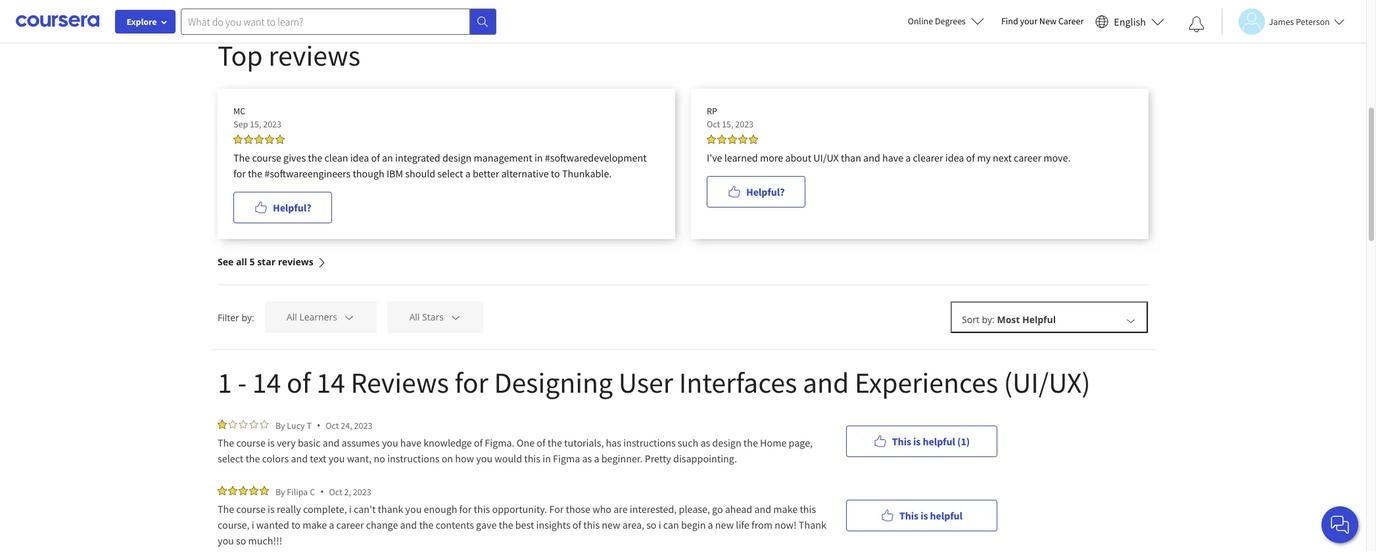 Task type: vqa. For each thing, say whether or not it's contained in the screenshot.
a in The course is very basic and assumes you have knowledge of Figma. One of the tutorials, has instructions such as design the Home page, select the colors and text you want, no instructions on how you would this in Figma as a beginner. Pretty disappointing.
yes



Task type: locate. For each thing, give the bounding box(es) containing it.
1 horizontal spatial 14
[[317, 365, 345, 401]]

0 vertical spatial oct
[[707, 118, 720, 130]]

2 vertical spatial the
[[218, 503, 234, 516]]

1 vertical spatial •
[[320, 486, 324, 499]]

i left can't
[[349, 503, 352, 516]]

0 horizontal spatial 15,
[[250, 118, 261, 130]]

1 vertical spatial have
[[401, 437, 422, 450]]

14 up the by lucy t • oct 24, 2023
[[317, 365, 345, 401]]

0 horizontal spatial so
[[236, 535, 246, 548]]

0 horizontal spatial instructions
[[388, 453, 440, 466]]

career
[[1059, 15, 1084, 27]]

1 vertical spatial course
[[236, 437, 266, 450]]

and down thank
[[400, 519, 417, 532]]

alternative
[[502, 167, 549, 180]]

15, inside rp oct 15, 2023
[[722, 118, 734, 130]]

management
[[474, 151, 533, 164]]

in up alternative
[[535, 151, 543, 164]]

all for all stars
[[409, 311, 420, 324]]

c
[[310, 486, 315, 498]]

have inside the course is very basic and assumes you have knowledge of figma. one of the tutorials, has instructions such as design the home page, select the colors and text you want, no instructions on how you would this in figma as a beginner. pretty disappointing.
[[401, 437, 422, 450]]

of inside "the course gives the clean idea of an integrated design management in #softwaredevelopment for the #softwareengineers though ibm should select a better alternative to thunkable."
[[371, 151, 380, 164]]

15, right the sep
[[250, 118, 261, 130]]

1 vertical spatial as
[[582, 453, 592, 466]]

gives
[[284, 151, 306, 164]]

sort by: most helpful
[[962, 314, 1056, 326]]

oct left 24,
[[326, 420, 339, 432]]

0 vertical spatial helpful?
[[747, 185, 785, 199]]

instructions up pretty
[[624, 437, 676, 450]]

1 15, from the left
[[250, 118, 261, 130]]

helpful? button down #softwareengineers
[[234, 192, 332, 224]]

1 horizontal spatial helpful? button
[[707, 176, 806, 208]]

this inside "this is helpful" 'button'
[[900, 509, 919, 523]]

this is helpful (1)
[[892, 435, 970, 448]]

are
[[614, 503, 628, 516]]

find your new career link
[[995, 13, 1091, 30]]

course up the colors
[[236, 437, 266, 450]]

the inside the course is very basic and assumes you have knowledge of figma. one of the tutorials, has instructions such as design the home page, select the colors and text you want, no instructions on how you would this in figma as a beginner. pretty disappointing.
[[218, 437, 234, 450]]

1 horizontal spatial select
[[438, 167, 463, 180]]

0 horizontal spatial 14
[[252, 365, 281, 401]]

1 horizontal spatial have
[[883, 151, 904, 164]]

• right t
[[317, 420, 321, 432]]

new down who
[[602, 519, 621, 532]]

2 all from the left
[[409, 311, 420, 324]]

a left clearer
[[906, 151, 911, 164]]

by left lucy
[[276, 420, 285, 432]]

can
[[664, 519, 679, 532]]

helpful? button
[[707, 176, 806, 208], [234, 192, 332, 224]]

15, inside "mc sep 15, 2023"
[[250, 118, 261, 130]]

such
[[678, 437, 699, 450]]

ui/ux
[[814, 151, 839, 164]]

1 horizontal spatial by:
[[982, 314, 995, 326]]

go
[[712, 503, 723, 516]]

0 horizontal spatial select
[[218, 453, 244, 466]]

helpful? down #softwareengineers
[[273, 201, 311, 214]]

0 horizontal spatial chevron down image
[[450, 312, 462, 324]]

1 horizontal spatial 15,
[[722, 118, 734, 130]]

so down course,
[[236, 535, 246, 548]]

course inside "the course gives the clean idea of an integrated design management in #softwaredevelopment for the #softwareengineers though ibm should select a better alternative to thunkable."
[[252, 151, 281, 164]]

of inside the course is really complete, i can't thank you enough for this opportunity. for those who are interested, please, go ahead and make this course, i wanted to make a career change and the contents gave the best insights of this new area, so i can begin a new life from now! thank you so much!!!
[[573, 519, 582, 532]]

i
[[349, 503, 352, 516], [252, 519, 254, 532], [659, 519, 662, 532]]

1 all from the left
[[287, 311, 297, 324]]

1 horizontal spatial design
[[713, 437, 742, 450]]

life
[[736, 519, 750, 532]]

of up how
[[474, 437, 483, 450]]

2023 up learned
[[736, 118, 754, 130]]

design right integrated
[[443, 151, 472, 164]]

online degrees button
[[898, 7, 995, 36]]

to right alternative
[[551, 167, 560, 180]]

1 vertical spatial in
[[543, 453, 551, 466]]

is inside "this is helpful" 'button'
[[921, 509, 928, 523]]

all learners
[[287, 311, 337, 324]]

all inside button
[[287, 311, 297, 324]]

1 horizontal spatial idea
[[946, 151, 965, 164]]

select inside "the course gives the clean idea of an integrated design management in #softwaredevelopment for the #softwareengineers though ibm should select a better alternative to thunkable."
[[438, 167, 463, 180]]

oct inside the by filipa c • oct 2, 2023
[[329, 486, 343, 498]]

2023
[[263, 118, 282, 130], [736, 118, 754, 130], [354, 420, 373, 432], [353, 486, 371, 498]]

0 vertical spatial as
[[701, 437, 711, 450]]

0 horizontal spatial have
[[401, 437, 422, 450]]

a right begin
[[708, 519, 713, 532]]

all left stars
[[409, 311, 420, 324]]

0 horizontal spatial career
[[336, 519, 364, 532]]

0 vertical spatial •
[[317, 420, 321, 432]]

you right how
[[476, 453, 493, 466]]

of left the an
[[371, 151, 380, 164]]

this down who
[[584, 519, 600, 532]]

all
[[287, 311, 297, 324], [409, 311, 420, 324]]

to inside "the course gives the clean idea of an integrated design management in #softwaredevelopment for the #softwareengineers though ibm should select a better alternative to thunkable."
[[551, 167, 560, 180]]

1 vertical spatial the
[[218, 437, 234, 450]]

idea right clearer
[[946, 151, 965, 164]]

the down enough
[[419, 519, 434, 532]]

2023 right the sep
[[263, 118, 282, 130]]

so down interested,
[[647, 519, 657, 532]]

pretty
[[645, 453, 672, 466]]

1 new from the left
[[602, 519, 621, 532]]

the up figma
[[548, 437, 562, 450]]

0 horizontal spatial make
[[303, 519, 327, 532]]

ibm
[[387, 167, 403, 180]]

design
[[443, 151, 472, 164], [713, 437, 742, 450]]

oct
[[707, 118, 720, 130], [326, 420, 339, 432], [329, 486, 343, 498]]

more
[[760, 151, 784, 164]]

i've
[[707, 151, 723, 164]]

0 vertical spatial select
[[438, 167, 463, 180]]

3 star image from the left
[[249, 420, 259, 430]]

1 horizontal spatial to
[[551, 167, 560, 180]]

0 vertical spatial this
[[892, 435, 912, 448]]

0 vertical spatial helpful
[[923, 435, 956, 448]]

you right text
[[329, 453, 345, 466]]

1 vertical spatial this
[[900, 509, 919, 523]]

0 horizontal spatial helpful?
[[273, 201, 311, 214]]

a left better
[[466, 167, 471, 180]]

idea
[[350, 151, 369, 164], [946, 151, 965, 164]]

oct left 2,
[[329, 486, 343, 498]]

helpful? button for course
[[234, 192, 332, 224]]

2 by from the top
[[276, 486, 285, 498]]

the up course,
[[218, 503, 234, 516]]

english
[[1115, 15, 1147, 28]]

by: right "sort"
[[982, 314, 995, 326]]

the left best
[[499, 519, 513, 532]]

2023 right 2,
[[353, 486, 371, 498]]

0 vertical spatial instructions
[[624, 437, 676, 450]]

i left can
[[659, 519, 662, 532]]

a
[[906, 151, 911, 164], [466, 167, 471, 180], [594, 453, 600, 466], [329, 519, 334, 532], [708, 519, 713, 532]]

the inside "the course gives the clean idea of an integrated design management in #softwaredevelopment for the #softwareengineers though ibm should select a better alternative to thunkable."
[[234, 151, 250, 164]]

online degrees
[[908, 15, 966, 27]]

the for the course is really complete, i can't thank you enough for this opportunity. for those who are interested, please, go ahead and make this course, i wanted to make a career change and the contents gave the best insights of this new area, so i can begin a new life from now! thank you so much!!!
[[218, 503, 234, 516]]

select right should
[[438, 167, 463, 180]]

the down 1
[[218, 437, 234, 450]]

by for really
[[276, 486, 285, 498]]

1 vertical spatial oct
[[326, 420, 339, 432]]

stars
[[422, 311, 444, 324]]

the up #softwareengineers
[[308, 151, 323, 164]]

course
[[252, 151, 281, 164], [236, 437, 266, 450], [236, 503, 266, 516]]

by inside the by lucy t • oct 24, 2023
[[276, 420, 285, 432]]

the down the sep
[[234, 151, 250, 164]]

james
[[1270, 15, 1295, 27]]

2023 inside the by lucy t • oct 24, 2023
[[354, 420, 373, 432]]

the course gives the clean idea of an integrated design management in #softwaredevelopment for the #softwareengineers though ibm should select a better alternative to thunkable.
[[234, 151, 647, 180]]

oct down rp
[[707, 118, 720, 130]]

design inside "the course gives the clean idea of an integrated design management in #softwaredevelopment for the #softwareengineers though ibm should select a better alternative to thunkable."
[[443, 151, 472, 164]]

helpful
[[1023, 314, 1056, 326]]

user
[[619, 365, 674, 401]]

a inside the course is very basic and assumes you have knowledge of figma. one of the tutorials, has instructions such as design the home page, select the colors and text you want, no instructions on how you would this in figma as a beginner. pretty disappointing.
[[594, 453, 600, 466]]

1 horizontal spatial new
[[716, 519, 734, 532]]

1 by from the top
[[276, 420, 285, 432]]

1 vertical spatial reviews
[[278, 256, 314, 268]]

thunkable.
[[562, 167, 612, 180]]

career right next
[[1014, 151, 1042, 164]]

1 vertical spatial select
[[218, 453, 244, 466]]

chevron down image inside all stars button
[[450, 312, 462, 324]]

all left learners
[[287, 311, 297, 324]]

0 horizontal spatial to
[[291, 519, 301, 532]]

1 horizontal spatial career
[[1014, 151, 1042, 164]]

helpful? for more
[[747, 185, 785, 199]]

mc
[[234, 105, 245, 117]]

0 horizontal spatial as
[[582, 453, 592, 466]]

helpful? down more
[[747, 185, 785, 199]]

instructions left on on the bottom left of page
[[388, 453, 440, 466]]

as down tutorials,
[[582, 453, 592, 466]]

career down can't
[[336, 519, 364, 532]]

all for all learners
[[287, 311, 297, 324]]

2 vertical spatial oct
[[329, 486, 343, 498]]

0 vertical spatial for
[[234, 167, 246, 180]]

1 vertical spatial helpful
[[930, 509, 963, 523]]

your
[[1021, 15, 1038, 27]]

all inside button
[[409, 311, 420, 324]]

idea up though
[[350, 151, 369, 164]]

course inside the course is very basic and assumes you have knowledge of figma. one of the tutorials, has instructions such as design the home page, select the colors and text you want, no instructions on how you would this in figma as a beginner. pretty disappointing.
[[236, 437, 266, 450]]

1 vertical spatial make
[[303, 519, 327, 532]]

for down the sep
[[234, 167, 246, 180]]

have
[[883, 151, 904, 164], [401, 437, 422, 450]]

by: right filter
[[242, 311, 254, 324]]

1 vertical spatial to
[[291, 519, 301, 532]]

for inside "the course gives the clean idea of an integrated design management in #softwaredevelopment for the #softwareengineers though ibm should select a better alternative to thunkable."
[[234, 167, 246, 180]]

1 vertical spatial by
[[276, 486, 285, 498]]

of down "those"
[[573, 519, 582, 532]]

1 vertical spatial helpful?
[[273, 201, 311, 214]]

has
[[606, 437, 622, 450]]

reviews down what do you want to learn? text field
[[269, 37, 360, 74]]

helpful? button for learned
[[707, 176, 806, 208]]

explore
[[127, 16, 157, 28]]

in
[[535, 151, 543, 164], [543, 453, 551, 466]]

i right course,
[[252, 519, 254, 532]]

have left knowledge
[[401, 437, 422, 450]]

0 horizontal spatial new
[[602, 519, 621, 532]]

for up contents
[[460, 503, 472, 516]]

helpful inside 'button'
[[930, 509, 963, 523]]

this up gave
[[474, 503, 490, 516]]

new down go
[[716, 519, 734, 532]]

0 vertical spatial course
[[252, 151, 281, 164]]

online
[[908, 15, 934, 27]]

0 horizontal spatial helpful? button
[[234, 192, 332, 224]]

0 vertical spatial to
[[551, 167, 560, 180]]

all learners button
[[265, 302, 377, 334]]

reviews
[[269, 37, 360, 74], [278, 256, 314, 268]]

course left the gives
[[252, 151, 281, 164]]

chevron down image
[[450, 312, 462, 324], [1125, 315, 1137, 327]]

an
[[382, 151, 393, 164]]

5
[[250, 256, 255, 268]]

• right c
[[320, 486, 324, 499]]

0 horizontal spatial by:
[[242, 311, 254, 324]]

0 horizontal spatial idea
[[350, 151, 369, 164]]

2 star image from the left
[[239, 420, 248, 430]]

0 vertical spatial have
[[883, 151, 904, 164]]

the left home
[[744, 437, 758, 450]]

by left filipa
[[276, 486, 285, 498]]

see
[[218, 256, 234, 268]]

learners
[[300, 311, 337, 324]]

much!!!
[[248, 535, 282, 548]]

select left the colors
[[218, 453, 244, 466]]

0 vertical spatial by
[[276, 420, 285, 432]]

1 vertical spatial design
[[713, 437, 742, 450]]

though
[[353, 167, 385, 180]]

2 horizontal spatial i
[[659, 519, 662, 532]]

insights
[[536, 519, 571, 532]]

None search field
[[181, 8, 497, 35]]

in left figma
[[543, 453, 551, 466]]

1 horizontal spatial helpful?
[[747, 185, 785, 199]]

1 14 from the left
[[252, 365, 281, 401]]

for
[[234, 167, 246, 180], [455, 365, 489, 401], [460, 503, 472, 516]]

1 horizontal spatial as
[[701, 437, 711, 450]]

and
[[864, 151, 881, 164], [803, 365, 849, 401], [323, 437, 340, 450], [291, 453, 308, 466], [755, 503, 772, 516], [400, 519, 417, 532]]

t
[[307, 420, 312, 432]]

design up disappointing.
[[713, 437, 742, 450]]

make down complete,
[[303, 519, 327, 532]]

of
[[371, 151, 380, 164], [967, 151, 975, 164], [287, 365, 311, 401], [474, 437, 483, 450], [537, 437, 546, 450], [573, 519, 582, 532]]

this down 'one'
[[524, 453, 541, 466]]

2,
[[344, 486, 351, 498]]

as up disappointing.
[[701, 437, 711, 450]]

reviews right star
[[278, 256, 314, 268]]

in inside "the course gives the clean idea of an integrated design management in #softwaredevelopment for the #softwareengineers though ibm should select a better alternative to thunkable."
[[535, 151, 543, 164]]

so
[[647, 519, 657, 532], [236, 535, 246, 548]]

see all 5 star reviews
[[218, 256, 314, 268]]

0 vertical spatial in
[[535, 151, 543, 164]]

degrees
[[935, 15, 966, 27]]

14 right '-'
[[252, 365, 281, 401]]

the course is very basic and assumes you have knowledge of figma. one of the tutorials, has instructions such as design the home page, select the colors and text you want, no instructions on how you would this in figma as a beginner. pretty disappointing.
[[218, 437, 815, 466]]

0 vertical spatial the
[[234, 151, 250, 164]]

0 vertical spatial make
[[774, 503, 798, 516]]

1 horizontal spatial chevron down image
[[1125, 315, 1137, 327]]

0 horizontal spatial all
[[287, 311, 297, 324]]

helpful?
[[747, 185, 785, 199], [273, 201, 311, 214]]

of up lucy
[[287, 365, 311, 401]]

1 horizontal spatial all
[[409, 311, 420, 324]]

4 star image from the left
[[260, 420, 269, 430]]

2 vertical spatial course
[[236, 503, 266, 516]]

how
[[455, 453, 474, 466]]

about
[[786, 151, 812, 164]]

sep
[[234, 118, 248, 130]]

for up knowledge
[[455, 365, 489, 401]]

1 idea from the left
[[350, 151, 369, 164]]

make up now!
[[774, 503, 798, 516]]

to down really
[[291, 519, 301, 532]]

filipa
[[287, 486, 308, 498]]

and right than
[[864, 151, 881, 164]]

best
[[516, 519, 534, 532]]

the down the sep
[[248, 167, 262, 180]]

see all 5 star reviews button
[[218, 239, 327, 285]]

filled star image
[[234, 135, 243, 144], [244, 135, 253, 144], [276, 135, 285, 144], [707, 135, 716, 144], [718, 135, 727, 144], [218, 487, 227, 496], [228, 487, 237, 496], [239, 487, 248, 496], [260, 487, 269, 496]]

have left clearer
[[883, 151, 904, 164]]

2 vertical spatial for
[[460, 503, 472, 516]]

0 vertical spatial so
[[647, 519, 657, 532]]

rp oct 15, 2023
[[707, 105, 754, 130]]

15, for course
[[250, 118, 261, 130]]

this is helpful button
[[847, 500, 998, 532]]

0 vertical spatial career
[[1014, 151, 1042, 164]]

1 vertical spatial for
[[455, 365, 489, 401]]

the inside the course is really complete, i can't thank you enough for this opportunity. for those who are interested, please, go ahead and make this course, i wanted to make a career change and the contents gave the best insights of this new area, so i can begin a new life from now! thank you so much!!!
[[218, 503, 234, 516]]

2 15, from the left
[[722, 118, 734, 130]]

you up no
[[382, 437, 398, 450]]

0 horizontal spatial design
[[443, 151, 472, 164]]

this inside this is helpful (1) button
[[892, 435, 912, 448]]

a down tutorials,
[[594, 453, 600, 466]]

helpful? button down learned
[[707, 176, 806, 208]]

2023 right 24,
[[354, 420, 373, 432]]

filled star image
[[255, 135, 264, 144], [265, 135, 274, 144], [728, 135, 737, 144], [739, 135, 748, 144], [749, 135, 758, 144], [218, 420, 227, 430], [249, 487, 259, 496]]

by
[[276, 420, 285, 432], [276, 486, 285, 498]]

0 vertical spatial design
[[443, 151, 472, 164]]

show notifications image
[[1189, 16, 1205, 32]]

15, up i've
[[722, 118, 734, 130]]

course up course,
[[236, 503, 266, 516]]

oct inside the by lucy t • oct 24, 2023
[[326, 420, 339, 432]]

course inside the course is really complete, i can't thank you enough for this opportunity. for those who are interested, please, go ahead and make this course, i wanted to make a career change and the contents gave the best insights of this new area, so i can begin a new life from now! thank you so much!!!
[[236, 503, 266, 516]]

no
[[374, 453, 385, 466]]

by: for sort
[[982, 314, 995, 326]]

by inside the by filipa c • oct 2, 2023
[[276, 486, 285, 498]]

1 vertical spatial career
[[336, 519, 364, 532]]

helpful inside button
[[923, 435, 956, 448]]

by for very
[[276, 420, 285, 432]]

star image
[[228, 420, 237, 430], [239, 420, 248, 430], [249, 420, 259, 430], [260, 420, 269, 430]]



Task type: describe. For each thing, give the bounding box(es) containing it.
#softwareengineers
[[265, 167, 351, 180]]

assumes
[[342, 437, 380, 450]]

1 - 14 of 14 reviews for designing user interfaces and experiences (ui/ux)
[[218, 365, 1091, 401]]

page,
[[789, 437, 813, 450]]

who
[[593, 503, 612, 516]]

2 idea from the left
[[946, 151, 965, 164]]

designing
[[494, 365, 613, 401]]

coursera image
[[16, 11, 99, 32]]

want,
[[347, 453, 372, 466]]

• for basic
[[317, 420, 321, 432]]

filter
[[218, 311, 239, 324]]

1 vertical spatial instructions
[[388, 453, 440, 466]]

a down complete,
[[329, 519, 334, 532]]

from
[[752, 519, 773, 532]]

top
[[218, 37, 263, 74]]

(ui/ux)
[[1004, 365, 1091, 401]]

explore button
[[115, 10, 176, 34]]

15, for learned
[[722, 118, 734, 130]]

career inside the course is really complete, i can't thank you enough for this opportunity. for those who are interested, please, go ahead and make this course, i wanted to make a career change and the contents gave the best insights of this new area, so i can begin a new life from now! thank you so much!!!
[[336, 519, 364, 532]]

reviews inside button
[[278, 256, 314, 268]]

knowledge
[[424, 437, 472, 450]]

chevron down image
[[344, 312, 356, 324]]

by: for filter
[[242, 311, 254, 324]]

those
[[566, 503, 591, 516]]

helpful for this is helpful
[[930, 509, 963, 523]]

What do you want to learn? text field
[[181, 8, 470, 35]]

the course is really complete, i can't thank you enough for this opportunity. for those who are interested, please, go ahead and make this course, i wanted to make a career change and the contents gave the best insights of this new area, so i can begin a new life from now! thank you so much!!!
[[218, 503, 829, 548]]

a inside "the course gives the clean idea of an integrated design management in #softwaredevelopment for the #softwareengineers though ibm should select a better alternative to thunkable."
[[466, 167, 471, 180]]

area,
[[623, 519, 645, 532]]

this for this is helpful
[[900, 509, 919, 523]]

this up thank
[[800, 503, 816, 516]]

one
[[517, 437, 535, 450]]

experiences
[[855, 365, 999, 401]]

thank
[[378, 503, 403, 516]]

beginner.
[[602, 453, 643, 466]]

1 vertical spatial so
[[236, 535, 246, 548]]

• for complete,
[[320, 486, 324, 499]]

opportunity.
[[492, 503, 547, 516]]

better
[[473, 167, 499, 180]]

and up from at the bottom of page
[[755, 503, 772, 516]]

in inside the course is very basic and assumes you have knowledge of figma. one of the tutorials, has instructions such as design the home page, select the colors and text you want, no instructions on how you would this in figma as a beginner. pretty disappointing.
[[543, 453, 551, 466]]

1
[[218, 365, 232, 401]]

very
[[277, 437, 296, 450]]

most
[[998, 314, 1020, 326]]

is inside this is helpful (1) button
[[914, 435, 921, 448]]

james peterson button
[[1222, 8, 1345, 35]]

basic
[[298, 437, 321, 450]]

1 horizontal spatial so
[[647, 519, 657, 532]]

2023 inside the by filipa c • oct 2, 2023
[[353, 486, 371, 498]]

is inside the course is very basic and assumes you have knowledge of figma. one of the tutorials, has instructions such as design the home page, select the colors and text you want, no instructions on how you would this in figma as a beginner. pretty disappointing.
[[268, 437, 275, 450]]

thank
[[799, 519, 827, 532]]

learned
[[725, 151, 758, 164]]

and down basic on the bottom left
[[291, 453, 308, 466]]

0 vertical spatial reviews
[[269, 37, 360, 74]]

top reviews
[[218, 37, 360, 74]]

and up page,
[[803, 365, 849, 401]]

home
[[760, 437, 787, 450]]

wanted
[[256, 519, 289, 532]]

by lucy t • oct 24, 2023
[[276, 420, 373, 432]]

tutorials,
[[564, 437, 604, 450]]

rp
[[707, 105, 718, 117]]

my
[[978, 151, 991, 164]]

text
[[310, 453, 327, 466]]

course for the
[[252, 151, 281, 164]]

course for really
[[236, 503, 266, 516]]

filter by:
[[218, 311, 254, 324]]

this is helpful (1) button
[[847, 426, 998, 457]]

1 star image from the left
[[228, 420, 237, 430]]

is inside the course is really complete, i can't thank you enough for this opportunity. for those who are interested, please, go ahead and make this course, i wanted to make a career change and the contents gave the best insights of this new area, so i can begin a new life from now! thank you so much!!!
[[268, 503, 275, 516]]

course for very
[[236, 437, 266, 450]]

(1)
[[958, 435, 970, 448]]

integrated
[[395, 151, 441, 164]]

for inside the course is really complete, i can't thank you enough for this opportunity. for those who are interested, please, go ahead and make this course, i wanted to make a career change and the contents gave the best insights of this new area, so i can begin a new life from now! thank you so much!!!
[[460, 503, 472, 516]]

you right thank
[[406, 503, 422, 516]]

gave
[[476, 519, 497, 532]]

the for the course is very basic and assumes you have knowledge of figma. one of the tutorials, has instructions such as design the home page, select the colors and text you want, no instructions on how you would this in figma as a beginner. pretty disappointing.
[[218, 437, 234, 450]]

this inside the course is very basic and assumes you have knowledge of figma. one of the tutorials, has instructions such as design the home page, select the colors and text you want, no instructions on how you would this in figma as a beginner. pretty disappointing.
[[524, 453, 541, 466]]

select inside the course is very basic and assumes you have knowledge of figma. one of the tutorials, has instructions such as design the home page, select the colors and text you want, no instructions on how you would this in figma as a beginner. pretty disappointing.
[[218, 453, 244, 466]]

of left my
[[967, 151, 975, 164]]

-
[[238, 365, 247, 401]]

begin
[[681, 519, 706, 532]]

helpful? for gives
[[273, 201, 311, 214]]

this is helpful
[[900, 509, 963, 523]]

for
[[550, 503, 564, 516]]

oct for the course is really complete, i can't thank you enough for this opportunity. for those who are interested, please, go ahead and make this course, i wanted to make a career change and the contents gave the best insights of this new area, so i can begin a new life from now! thank you so much!!!
[[329, 486, 343, 498]]

the left the colors
[[246, 453, 260, 466]]

clearer
[[913, 151, 944, 164]]

should
[[405, 167, 436, 180]]

1 horizontal spatial make
[[774, 503, 798, 516]]

find your new career
[[1002, 15, 1084, 27]]

enough
[[424, 503, 457, 516]]

course,
[[218, 519, 250, 532]]

next
[[993, 151, 1012, 164]]

2023 inside rp oct 15, 2023
[[736, 118, 754, 130]]

i've learned more about ui/ux than and have a clearer idea of my next career move.
[[707, 151, 1071, 164]]

this for this is helpful (1)
[[892, 435, 912, 448]]

peterson
[[1297, 15, 1331, 27]]

new
[[1040, 15, 1057, 27]]

2023 inside "mc sep 15, 2023"
[[263, 118, 282, 130]]

would
[[495, 453, 522, 466]]

all stars button
[[388, 302, 484, 334]]

#softwaredevelopment
[[545, 151, 647, 164]]

and down the by lucy t • oct 24, 2023
[[323, 437, 340, 450]]

to inside the course is really complete, i can't thank you enough for this opportunity. for those who are interested, please, go ahead and make this course, i wanted to make a career change and the contents gave the best insights of this new area, so i can begin a new life from now! thank you so much!!!
[[291, 519, 301, 532]]

all
[[236, 256, 247, 268]]

please,
[[679, 503, 710, 516]]

interfaces
[[679, 365, 797, 401]]

0 horizontal spatial i
[[252, 519, 254, 532]]

the for the course gives the clean idea of an integrated design management in #softwaredevelopment for the #softwareengineers though ibm should select a better alternative to thunkable.
[[234, 151, 250, 164]]

change
[[366, 519, 398, 532]]

design inside the course is very basic and assumes you have knowledge of figma. one of the tutorials, has instructions such as design the home page, select the colors and text you want, no instructions on how you would this in figma as a beginner. pretty disappointing.
[[713, 437, 742, 450]]

contents
[[436, 519, 474, 532]]

than
[[841, 151, 862, 164]]

1 horizontal spatial instructions
[[624, 437, 676, 450]]

idea inside "the course gives the clean idea of an integrated design management in #softwaredevelopment for the #softwareengineers though ibm should select a better alternative to thunkable."
[[350, 151, 369, 164]]

star
[[257, 256, 276, 268]]

2 14 from the left
[[317, 365, 345, 401]]

figma
[[553, 453, 580, 466]]

by filipa c • oct 2, 2023
[[276, 486, 371, 499]]

interested,
[[630, 503, 677, 516]]

2 new from the left
[[716, 519, 734, 532]]

you down course,
[[218, 535, 234, 548]]

of right 'one'
[[537, 437, 546, 450]]

1 horizontal spatial i
[[349, 503, 352, 516]]

oct for the course is very basic and assumes you have knowledge of figma. one of the tutorials, has instructions such as design the home page, select the colors and text you want, no instructions on how you would this in figma as a beginner. pretty disappointing.
[[326, 420, 339, 432]]

sort
[[962, 314, 980, 326]]

lucy
[[287, 420, 305, 432]]

oct inside rp oct 15, 2023
[[707, 118, 720, 130]]

chat with us image
[[1330, 515, 1351, 536]]

helpful for this is helpful (1)
[[923, 435, 956, 448]]



